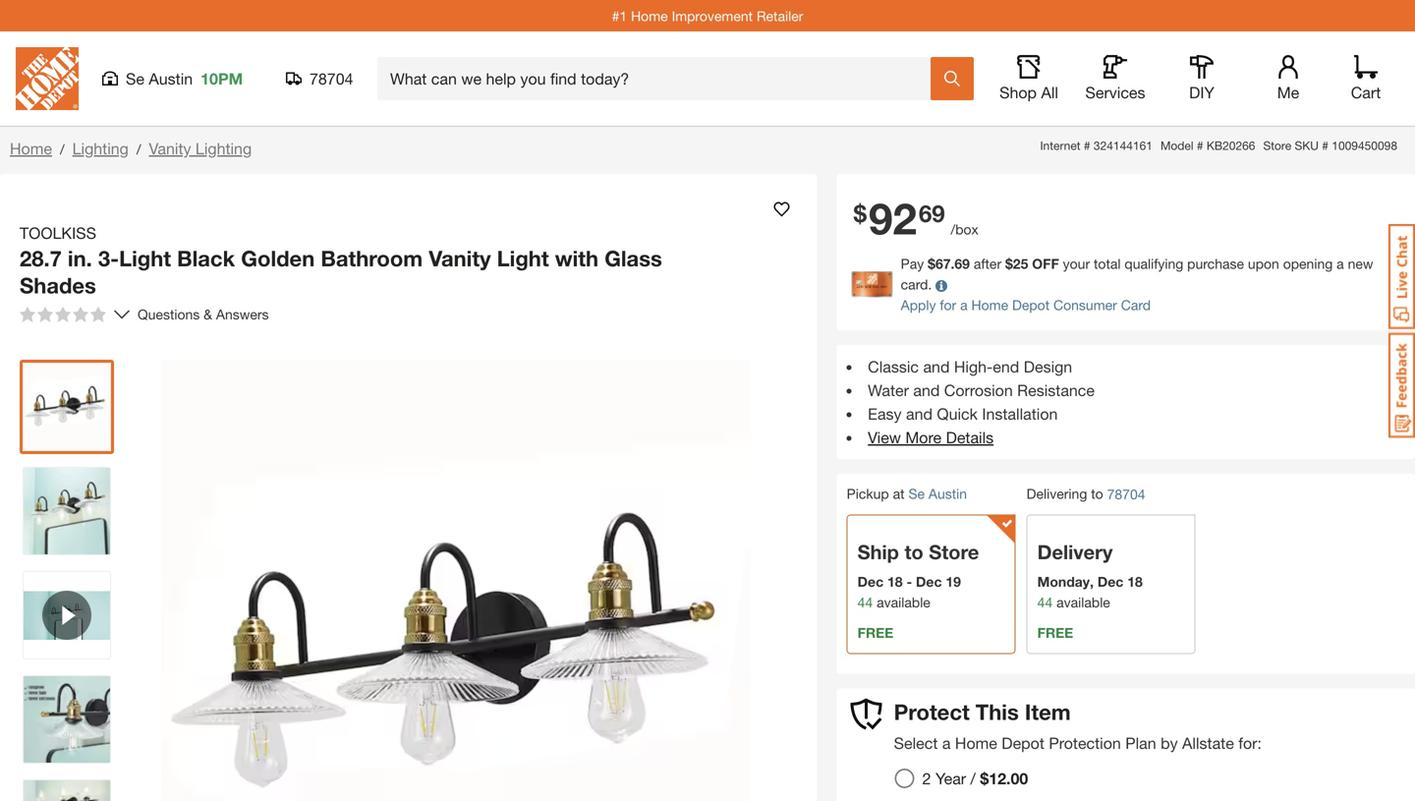 Task type: locate. For each thing, give the bounding box(es) containing it.
1 horizontal spatial dec
[[916, 574, 942, 590]]

0 horizontal spatial $
[[854, 199, 867, 227]]

1 vertical spatial 78704
[[1108, 486, 1146, 502]]

1 18 from the left
[[888, 574, 903, 590]]

light up questions
[[119, 245, 171, 271]]

water
[[868, 381, 909, 400]]

available down the -
[[877, 594, 931, 610]]

/ right home 'link'
[[60, 141, 65, 157]]

info image
[[936, 280, 948, 292]]

/box
[[951, 221, 979, 237]]

44 down monday,
[[1038, 594, 1053, 610]]

0 horizontal spatial to
[[905, 540, 924, 564]]

10pm
[[201, 69, 243, 88]]

&
[[204, 306, 212, 323]]

and
[[924, 357, 950, 376], [914, 381, 940, 400], [907, 405, 933, 423]]

$ left 92
[[854, 199, 867, 227]]

0 horizontal spatial #
[[1084, 139, 1091, 152]]

a
[[1337, 256, 1345, 272], [961, 297, 968, 313], [943, 734, 951, 753]]

0 horizontal spatial austin
[[149, 69, 193, 88]]

1 horizontal spatial store
[[1264, 139, 1292, 152]]

home down after
[[972, 297, 1009, 313]]

se right at
[[909, 486, 925, 502]]

lighting
[[72, 139, 129, 158], [196, 139, 252, 158]]

0 horizontal spatial vanity
[[149, 139, 191, 158]]

0 horizontal spatial free
[[858, 625, 894, 641]]

me
[[1278, 83, 1300, 102]]

2 available from the left
[[1057, 594, 1111, 610]]

1 horizontal spatial 78704
[[1108, 486, 1146, 502]]

shop all
[[1000, 83, 1059, 102]]

1 vertical spatial austin
[[929, 486, 968, 502]]

me button
[[1258, 55, 1321, 102]]

available
[[877, 594, 931, 610], [1057, 594, 1111, 610]]

1 dec from the left
[[858, 574, 884, 590]]

1 vertical spatial a
[[961, 297, 968, 313]]

by
[[1161, 734, 1179, 753]]

available down monday,
[[1057, 594, 1111, 610]]

1 horizontal spatial light
[[497, 245, 549, 271]]

your total qualifying purchase upon opening a new card.
[[901, 256, 1374, 292]]

store
[[1264, 139, 1292, 152], [929, 540, 980, 564]]

item
[[1025, 699, 1071, 725]]

classic
[[868, 357, 919, 376]]

free down monday,
[[1038, 625, 1074, 641]]

a left new
[[1337, 256, 1345, 272]]

/
[[60, 141, 65, 157], [137, 141, 141, 157], [971, 769, 976, 788]]

1 horizontal spatial vanity
[[429, 245, 491, 271]]

0 horizontal spatial a
[[943, 734, 951, 753]]

0 horizontal spatial available
[[877, 594, 931, 610]]

1 available from the left
[[877, 594, 931, 610]]

$ 92 69 /box
[[854, 192, 979, 244]]

view
[[868, 428, 902, 447]]

austin right at
[[929, 486, 968, 502]]

internet # 324144161 model # kb20266 store sku # 1009450098
[[1041, 139, 1398, 152]]

$12.00
[[981, 769, 1029, 788]]

allstate
[[1183, 734, 1235, 753]]

sku
[[1295, 139, 1320, 152]]

free for monday,
[[1038, 625, 1074, 641]]

1 horizontal spatial free
[[1038, 625, 1074, 641]]

after
[[974, 256, 1002, 272]]

/ right year
[[971, 769, 976, 788]]

1 horizontal spatial se
[[909, 486, 925, 502]]

quick
[[937, 405, 978, 423]]

0 vertical spatial a
[[1337, 256, 1345, 272]]

a inside protect this item select a home depot protection plan by allstate for:
[[943, 734, 951, 753]]

2 horizontal spatial a
[[1337, 256, 1345, 272]]

free
[[858, 625, 894, 641], [1038, 625, 1074, 641]]

to inside ship to store dec 18 - dec 19 44 available
[[905, 540, 924, 564]]

depot down item
[[1002, 734, 1045, 753]]

0 horizontal spatial 44
[[858, 594, 873, 610]]

1 horizontal spatial 18
[[1128, 574, 1143, 590]]

/ right lighting link
[[137, 141, 141, 157]]

to left 78704 link
[[1092, 486, 1104, 502]]

2 horizontal spatial $
[[1006, 256, 1014, 272]]

18 inside delivery monday, dec 18 44 available
[[1128, 574, 1143, 590]]

1 vertical spatial to
[[905, 540, 924, 564]]

services button
[[1085, 55, 1148, 102]]

2 44 from the left
[[1038, 594, 1053, 610]]

se
[[126, 69, 145, 88], [909, 486, 925, 502]]

1 horizontal spatial 44
[[1038, 594, 1053, 610]]

depot
[[1013, 297, 1050, 313], [1002, 734, 1045, 753]]

austin left 10pm
[[149, 69, 193, 88]]

home link
[[10, 139, 52, 158]]

se up the home / lighting / vanity lighting
[[126, 69, 145, 88]]

shades
[[20, 272, 96, 298]]

2 dec from the left
[[916, 574, 942, 590]]

your
[[1064, 256, 1091, 272]]

# right model
[[1198, 139, 1204, 152]]

# right sku
[[1323, 139, 1329, 152]]

0 horizontal spatial dec
[[858, 574, 884, 590]]

0 vertical spatial 78704
[[310, 69, 353, 88]]

golden
[[241, 245, 315, 271]]

1 horizontal spatial #
[[1198, 139, 1204, 152]]

dec right monday,
[[1098, 574, 1124, 590]]

all
[[1042, 83, 1059, 102]]

0 horizontal spatial lighting
[[72, 139, 129, 158]]

to for 78704
[[1092, 486, 1104, 502]]

1 horizontal spatial lighting
[[196, 139, 252, 158]]

depot down 25 on the right of page
[[1013, 297, 1050, 313]]

2 horizontal spatial #
[[1323, 139, 1329, 152]]

home
[[631, 8, 668, 24], [10, 139, 52, 158], [972, 297, 1009, 313], [956, 734, 998, 753]]

28.7
[[20, 245, 62, 271]]

dec right the -
[[916, 574, 942, 590]]

2 18 from the left
[[1128, 574, 1143, 590]]

0 vertical spatial se
[[126, 69, 145, 88]]

black
[[177, 245, 235, 271]]

year
[[936, 769, 967, 788]]

austin
[[149, 69, 193, 88], [929, 486, 968, 502]]

2 light from the left
[[497, 245, 549, 271]]

store up "19"
[[929, 540, 980, 564]]

2 vertical spatial and
[[907, 405, 933, 423]]

free down ship to store dec 18 - dec 19 44 available
[[858, 625, 894, 641]]

1 vertical spatial store
[[929, 540, 980, 564]]

a inside the your total qualifying purchase upon opening a new card.
[[1337, 256, 1345, 272]]

a right select
[[943, 734, 951, 753]]

78704
[[310, 69, 353, 88], [1108, 486, 1146, 502]]

1 horizontal spatial to
[[1092, 486, 1104, 502]]

to inside delivering to 78704
[[1092, 486, 1104, 502]]

purchase
[[1188, 256, 1245, 272]]

questions
[[138, 306, 200, 323]]

$ right after
[[1006, 256, 1014, 272]]

dec
[[858, 574, 884, 590], [916, 574, 942, 590], [1098, 574, 1124, 590]]

44
[[858, 594, 873, 610], [1038, 594, 1053, 610]]

store left sku
[[1264, 139, 1292, 152]]

light left with
[[497, 245, 549, 271]]

2 horizontal spatial dec
[[1098, 574, 1124, 590]]

plan
[[1126, 734, 1157, 753]]

vanity right 'bathroom'
[[429, 245, 491, 271]]

#1
[[612, 8, 628, 24]]

2 vertical spatial a
[[943, 734, 951, 753]]

cart
[[1352, 83, 1382, 102]]

1 horizontal spatial austin
[[929, 486, 968, 502]]

0 horizontal spatial 18
[[888, 574, 903, 590]]

and right water
[[914, 381, 940, 400]]

2 free from the left
[[1038, 625, 1074, 641]]

lighting down 10pm
[[196, 139, 252, 158]]

in.
[[68, 245, 92, 271]]

1 vertical spatial vanity
[[429, 245, 491, 271]]

store inside ship to store dec 18 - dec 19 44 available
[[929, 540, 980, 564]]

home up the 2 year / $12.00 at right bottom
[[956, 734, 998, 753]]

vanity right lighting link
[[149, 139, 191, 158]]

internet
[[1041, 139, 1081, 152]]

pay $ 67.69 after $ 25 off
[[901, 256, 1060, 272]]

$ inside $ 92 69 /box
[[854, 199, 867, 227]]

and left high-
[[924, 357, 950, 376]]

# right internet
[[1084, 139, 1091, 152]]

1 free from the left
[[858, 625, 894, 641]]

1 vertical spatial depot
[[1002, 734, 1045, 753]]

$ right pay
[[928, 256, 936, 272]]

78704 link
[[1108, 484, 1146, 505]]

0 vertical spatial vanity
[[149, 139, 191, 158]]

18 inside ship to store dec 18 - dec 19 44 available
[[888, 574, 903, 590]]

#
[[1084, 139, 1091, 152], [1198, 139, 1204, 152], [1323, 139, 1329, 152]]

1 horizontal spatial available
[[1057, 594, 1111, 610]]

324144161
[[1094, 139, 1153, 152]]

depot inside protect this item select a home depot protection plan by allstate for:
[[1002, 734, 1045, 753]]

black golden toolkiss vanity lighting kb20266 a0.3 image
[[24, 781, 110, 801]]

78704 inside button
[[310, 69, 353, 88]]

0 vertical spatial depot
[[1013, 297, 1050, 313]]

1 # from the left
[[1084, 139, 1091, 152]]

a right for
[[961, 297, 968, 313]]

available inside delivery monday, dec 18 44 available
[[1057, 594, 1111, 610]]

0 horizontal spatial light
[[119, 245, 171, 271]]

shop
[[1000, 83, 1037, 102]]

dec down ship
[[858, 574, 884, 590]]

questions & answers
[[138, 306, 273, 323]]

lighting right home 'link'
[[72, 139, 129, 158]]

upon
[[1249, 256, 1280, 272]]

18 left the -
[[888, 574, 903, 590]]

0 horizontal spatial store
[[929, 540, 980, 564]]

available inside ship to store dec 18 - dec 19 44 available
[[877, 594, 931, 610]]

to up the -
[[905, 540, 924, 564]]

3 dec from the left
[[1098, 574, 1124, 590]]

44 down ship
[[858, 594, 873, 610]]

1 44 from the left
[[858, 594, 873, 610]]

details
[[946, 428, 994, 447]]

0 vertical spatial to
[[1092, 486, 1104, 502]]

18 right monday,
[[1128, 574, 1143, 590]]

0 horizontal spatial /
[[60, 141, 65, 157]]

corrosion
[[945, 381, 1014, 400]]

new
[[1349, 256, 1374, 272]]

-
[[907, 574, 913, 590]]

67.69
[[936, 256, 970, 272]]

0 horizontal spatial 78704
[[310, 69, 353, 88]]

and up the more
[[907, 405, 933, 423]]

$
[[854, 199, 867, 227], [928, 256, 936, 272], [1006, 256, 1014, 272]]

home inside protect this item select a home depot protection plan by allstate for:
[[956, 734, 998, 753]]

black golden toolkiss vanity lighting kb20266 e1.1 image
[[24, 468, 110, 555]]

1 vertical spatial and
[[914, 381, 940, 400]]



Task type: describe. For each thing, give the bounding box(es) containing it.
consumer
[[1054, 297, 1118, 313]]

se austin 10pm
[[126, 69, 243, 88]]

2 lighting from the left
[[196, 139, 252, 158]]

3-
[[98, 245, 119, 271]]

ship to store dec 18 - dec 19 44 available
[[858, 540, 980, 610]]

2 year / $12.00
[[923, 769, 1029, 788]]

2 # from the left
[[1198, 139, 1204, 152]]

black golden toolkiss vanity lighting kb20266 64.0 image
[[24, 364, 110, 450]]

improvement
[[672, 8, 753, 24]]

toolkiss
[[20, 224, 96, 242]]

glass
[[605, 245, 663, 271]]

3 # from the left
[[1323, 139, 1329, 152]]

this
[[976, 699, 1019, 725]]

diy
[[1190, 83, 1215, 102]]

delivery
[[1038, 540, 1113, 564]]

protect this item select a home depot protection plan by allstate for:
[[894, 699, 1262, 753]]

pay
[[901, 256, 925, 272]]

92
[[869, 192, 917, 244]]

qualifying
[[1125, 256, 1184, 272]]

dec inside delivery monday, dec 18 44 available
[[1098, 574, 1124, 590]]

select
[[894, 734, 938, 753]]

high-
[[955, 357, 993, 376]]

toolkiss link
[[20, 221, 104, 245]]

apply for a home depot consumer card link
[[901, 297, 1152, 313]]

0 stars image
[[20, 307, 106, 323]]

live chat image
[[1389, 224, 1416, 329]]

opening
[[1284, 256, 1334, 272]]

to for store
[[905, 540, 924, 564]]

1 horizontal spatial /
[[137, 141, 141, 157]]

classic and high-end design water and corrosion resistance easy and quick installation view more details
[[868, 357, 1095, 447]]

78704 inside delivering to 78704
[[1108, 486, 1146, 502]]

kb20266
[[1207, 139, 1256, 152]]

for:
[[1239, 734, 1262, 753]]

What can we help you find today? search field
[[390, 58, 930, 99]]

1009450098
[[1333, 139, 1398, 152]]

free for to
[[858, 625, 894, 641]]

1 light from the left
[[119, 245, 171, 271]]

bathroom
[[321, 245, 423, 271]]

for
[[940, 297, 957, 313]]

protection
[[1049, 734, 1122, 753]]

69
[[919, 199, 946, 227]]

44 inside ship to store dec 18 - dec 19 44 available
[[858, 594, 873, 610]]

2
[[923, 769, 932, 788]]

apply for a home depot consumer card
[[901, 297, 1152, 313]]

total
[[1094, 256, 1121, 272]]

cart link
[[1345, 55, 1388, 102]]

#1 home improvement retailer
[[612, 8, 804, 24]]

monday,
[[1038, 574, 1094, 590]]

0 vertical spatial austin
[[149, 69, 193, 88]]

retailer
[[757, 8, 804, 24]]

1 horizontal spatial $
[[928, 256, 936, 272]]

pickup
[[847, 486, 890, 502]]

delivering to 78704
[[1027, 486, 1146, 502]]

design
[[1024, 357, 1073, 376]]

with
[[555, 245, 599, 271]]

at
[[893, 486, 905, 502]]

off
[[1033, 256, 1060, 272]]

delivering
[[1027, 486, 1088, 502]]

vanity inside toolkiss 28.7 in. 3-light black golden bathroom vanity light with glass shades
[[429, 245, 491, 271]]

0 horizontal spatial se
[[126, 69, 145, 88]]

feedback link image
[[1389, 332, 1416, 439]]

25
[[1014, 256, 1029, 272]]

the home depot logo image
[[16, 47, 79, 110]]

shop all button
[[998, 55, 1061, 102]]

6323653407112 image
[[24, 572, 110, 659]]

delivery monday, dec 18 44 available
[[1038, 540, 1143, 610]]

home left lighting link
[[10, 139, 52, 158]]

diy button
[[1171, 55, 1234, 102]]

home right #1
[[631, 8, 668, 24]]

more
[[906, 428, 942, 447]]

toolkiss 28.7 in. 3-light black golden bathroom vanity light with glass shades
[[20, 224, 663, 298]]

end
[[993, 357, 1020, 376]]

answers
[[216, 306, 269, 323]]

home / lighting / vanity lighting
[[10, 139, 252, 158]]

easy
[[868, 405, 902, 423]]

1 lighting from the left
[[72, 139, 129, 158]]

ship
[[858, 540, 900, 564]]

installation
[[983, 405, 1058, 423]]

44 inside delivery monday, dec 18 44 available
[[1038, 594, 1053, 610]]

pickup at se austin
[[847, 486, 968, 502]]

model
[[1161, 139, 1194, 152]]

services
[[1086, 83, 1146, 102]]

0 vertical spatial store
[[1264, 139, 1292, 152]]

resistance
[[1018, 381, 1095, 400]]

apply now image
[[852, 272, 901, 298]]

se austin button
[[909, 486, 968, 502]]

protect
[[894, 699, 970, 725]]

card
[[1122, 297, 1152, 313]]

black golden toolkiss vanity lighting kb20266 40.2 image
[[24, 677, 110, 763]]

apply
[[901, 297, 937, 313]]

questions & answers link
[[138, 304, 273, 325]]

card.
[[901, 276, 932, 292]]

lighting link
[[72, 139, 129, 158]]

0 vertical spatial and
[[924, 357, 950, 376]]

19
[[946, 574, 962, 590]]

1 vertical spatial se
[[909, 486, 925, 502]]

78704 button
[[286, 69, 354, 88]]

vanity lighting link
[[149, 139, 252, 158]]

2 horizontal spatial /
[[971, 769, 976, 788]]

1 horizontal spatial a
[[961, 297, 968, 313]]



Task type: vqa. For each thing, say whether or not it's contained in the screenshot.
ADD 4 ITEMS TO CART
no



